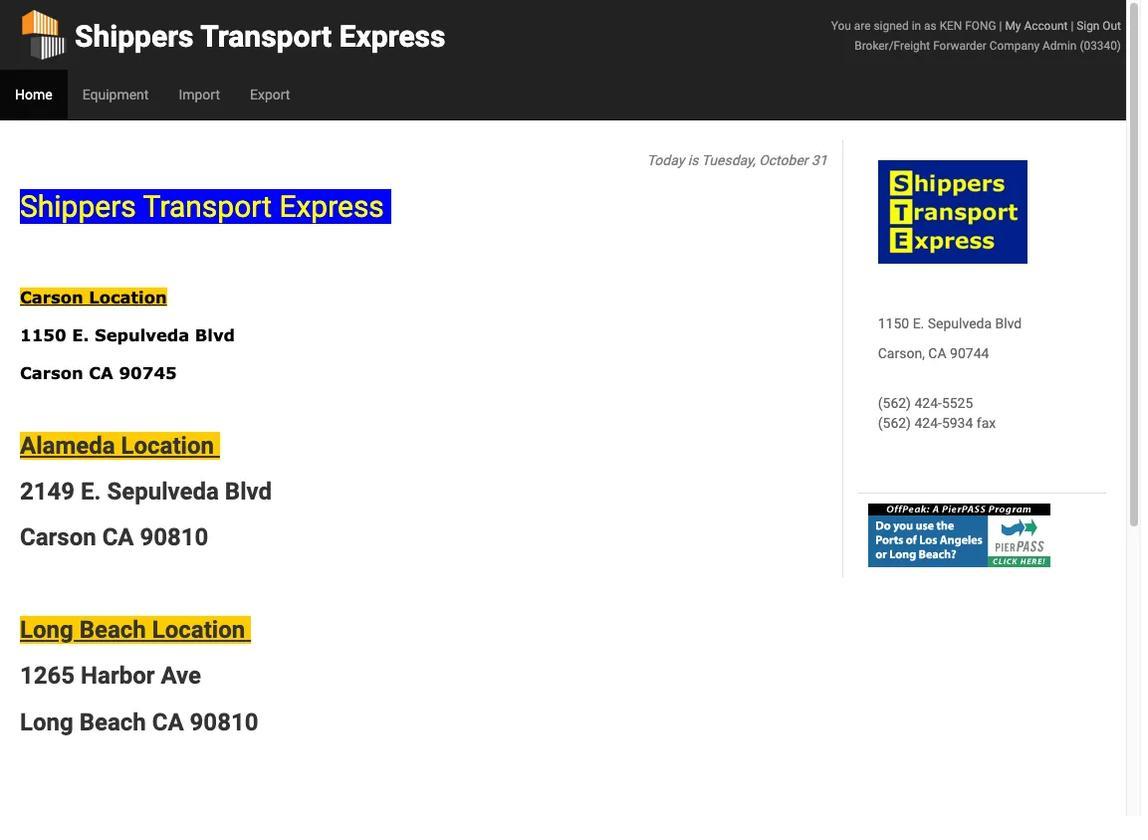 Task type: locate. For each thing, give the bounding box(es) containing it.
0 vertical spatial beach
[[79, 617, 146, 644]]

ave
[[161, 663, 201, 691]]

1 horizontal spatial 1150
[[878, 316, 909, 332]]

1 beach from the top
[[79, 617, 146, 644]]

sign
[[1077, 19, 1100, 33]]

2 carson from the top
[[20, 364, 83, 383]]

beach
[[79, 617, 146, 644], [79, 709, 146, 737]]

carson up alameda
[[20, 364, 83, 383]]

my account link
[[1005, 19, 1068, 33]]

(562) left 5934 in the right bottom of the page
[[878, 415, 911, 431]]

1 vertical spatial express
[[279, 189, 384, 224]]

sepulveda
[[928, 316, 992, 332], [95, 326, 189, 345], [107, 478, 219, 506]]

90745
[[119, 364, 177, 383]]

fong
[[965, 19, 996, 33]]

shippers transport express image
[[878, 160, 1027, 264]]

today
[[647, 152, 684, 168]]

harbor
[[81, 663, 155, 691]]

long for long beach ca 90810
[[20, 709, 73, 737]]

carson location
[[20, 288, 167, 307]]

1 vertical spatial beach
[[79, 709, 146, 737]]

location for alameda location
[[121, 432, 214, 460]]

90810 down ave
[[190, 709, 258, 737]]

1150 e. sepulveda blvd
[[878, 316, 1022, 332], [20, 326, 235, 345]]

2 vertical spatial carson
[[20, 524, 96, 552]]

| left sign
[[1071, 19, 1074, 33]]

ca left 90744 in the top of the page
[[928, 346, 947, 361]]

(562) down carson,
[[878, 395, 911, 411]]

carson up carson ca 90745
[[20, 288, 83, 307]]

31
[[812, 152, 827, 168]]

export
[[250, 87, 290, 103]]

0 vertical spatial long
[[20, 617, 73, 644]]

1 vertical spatial 424-
[[915, 415, 942, 431]]

0 horizontal spatial |
[[999, 19, 1002, 33]]

tuesday,
[[702, 152, 756, 168]]

0 vertical spatial 424-
[[915, 395, 942, 411]]

are
[[854, 19, 871, 33]]

1150 up carson,
[[878, 316, 909, 332]]

location up the 2149 e. sepulveda blvd in the left of the page
[[121, 432, 214, 460]]

you are signed in as ken fong | my account | sign out broker/freight forwarder company admin (03340)
[[831, 19, 1121, 53]]

(562) 424-5525 (562) 424-5934 fax
[[878, 395, 996, 431]]

ca left 90745
[[89, 364, 113, 383]]

location up ave
[[152, 617, 245, 644]]

as
[[924, 19, 937, 33]]

2 424- from the top
[[915, 415, 942, 431]]

express
[[339, 19, 446, 54], [279, 189, 384, 224]]

long beach ca 90810
[[20, 709, 258, 737]]

beach up 1265 harbor ave
[[79, 617, 146, 644]]

ken
[[940, 19, 962, 33]]

0 horizontal spatial 1150
[[20, 326, 66, 345]]

2149 e. sepulveda blvd
[[20, 478, 272, 506]]

ca
[[928, 346, 947, 361], [89, 364, 113, 383], [102, 524, 134, 552], [152, 709, 184, 737]]

(562)
[[878, 395, 911, 411], [878, 415, 911, 431]]

1 horizontal spatial |
[[1071, 19, 1074, 33]]

1150 down carson location
[[20, 326, 66, 345]]

carson down 2149
[[20, 524, 96, 552]]

|
[[999, 19, 1002, 33], [1071, 19, 1074, 33]]

pierpass image
[[868, 504, 1050, 568]]

424-
[[915, 395, 942, 411], [915, 415, 942, 431]]

shippers up equipment popup button
[[75, 19, 194, 54]]

1 long from the top
[[20, 617, 73, 644]]

1150 e. sepulveda blvd up carson, ca 90744
[[878, 316, 1022, 332]]

424- up 5934 in the right bottom of the page
[[915, 395, 942, 411]]

1 vertical spatial location
[[121, 432, 214, 460]]

0 vertical spatial (562)
[[878, 395, 911, 411]]

0 vertical spatial express
[[339, 19, 446, 54]]

my
[[1005, 19, 1021, 33]]

shippers up carson location
[[20, 189, 136, 224]]

equipment
[[82, 87, 149, 103]]

0 vertical spatial location
[[89, 288, 167, 307]]

1 vertical spatial carson
[[20, 364, 83, 383]]

0 vertical spatial shippers transport express
[[75, 19, 446, 54]]

ca for 90744
[[928, 346, 947, 361]]

ca down the 2149 e. sepulveda blvd in the left of the page
[[102, 524, 134, 552]]

424- down 5525
[[915, 415, 942, 431]]

long down 1265 at the left of page
[[20, 709, 73, 737]]

90810
[[140, 524, 208, 552], [190, 709, 258, 737]]

equipment button
[[67, 70, 164, 119]]

1 vertical spatial long
[[20, 709, 73, 737]]

5934
[[942, 415, 973, 431]]

2149
[[20, 478, 75, 506]]

alameda
[[20, 432, 115, 460]]

long
[[20, 617, 73, 644], [20, 709, 73, 737]]

1265
[[20, 663, 75, 691]]

carson ca 90745
[[20, 364, 177, 383]]

ca for 90810
[[102, 524, 134, 552]]

0 vertical spatial 90810
[[140, 524, 208, 552]]

carson
[[20, 288, 83, 307], [20, 364, 83, 383], [20, 524, 96, 552]]

0 vertical spatial carson
[[20, 288, 83, 307]]

1150 e. sepulveda blvd up 90745
[[20, 326, 235, 345]]

you
[[831, 19, 851, 33]]

location for carson location
[[89, 288, 167, 307]]

transport
[[200, 19, 332, 54], [143, 189, 272, 224]]

1150
[[878, 316, 909, 332], [20, 326, 66, 345]]

0 horizontal spatial 1150 e. sepulveda blvd
[[20, 326, 235, 345]]

| left my
[[999, 19, 1002, 33]]

sepulveda up 90744 in the top of the page
[[928, 316, 992, 332]]

2 beach from the top
[[79, 709, 146, 737]]

fax
[[977, 415, 996, 431]]

ca down ave
[[152, 709, 184, 737]]

long beach location
[[20, 617, 251, 644]]

shippers transport express
[[75, 19, 446, 54], [20, 189, 392, 224]]

2 long from the top
[[20, 709, 73, 737]]

location
[[89, 288, 167, 307], [121, 432, 214, 460], [152, 617, 245, 644]]

0 vertical spatial transport
[[200, 19, 332, 54]]

e. up carson, ca 90744
[[913, 316, 924, 332]]

1 carson from the top
[[20, 288, 83, 307]]

long up 1265 at the left of page
[[20, 617, 73, 644]]

90810 down the 2149 e. sepulveda blvd in the left of the page
[[140, 524, 208, 552]]

carson for carson ca 90745
[[20, 364, 83, 383]]

october
[[759, 152, 808, 168]]

2 | from the left
[[1071, 19, 1074, 33]]

import button
[[164, 70, 235, 119]]

blvd
[[995, 316, 1022, 332], [195, 326, 235, 345], [225, 478, 272, 506]]

3 carson from the top
[[20, 524, 96, 552]]

e.
[[913, 316, 924, 332], [72, 326, 89, 345], [81, 478, 101, 506]]

1 vertical spatial (562)
[[878, 415, 911, 431]]

0 vertical spatial shippers
[[75, 19, 194, 54]]

carson for carson ca 90810
[[20, 524, 96, 552]]

location up 90745
[[89, 288, 167, 307]]

account
[[1024, 19, 1068, 33]]

beach down 1265 harbor ave
[[79, 709, 146, 737]]

shippers
[[75, 19, 194, 54], [20, 189, 136, 224]]

carson for carson location
[[20, 288, 83, 307]]



Task type: describe. For each thing, give the bounding box(es) containing it.
carson, ca 90744
[[878, 346, 989, 361]]

1 vertical spatial shippers
[[20, 189, 136, 224]]

(03340)
[[1080, 39, 1121, 53]]

2 (562) from the top
[[878, 415, 911, 431]]

long for long beach location
[[20, 617, 73, 644]]

beach for location
[[79, 617, 146, 644]]

home button
[[0, 70, 67, 119]]

1 vertical spatial shippers transport express
[[20, 189, 392, 224]]

company
[[990, 39, 1040, 53]]

signed
[[874, 19, 909, 33]]

90744
[[950, 346, 989, 361]]

2 vertical spatial location
[[152, 617, 245, 644]]

import
[[179, 87, 220, 103]]

carson ca 90810
[[20, 524, 208, 552]]

beach for ca
[[79, 709, 146, 737]]

1 horizontal spatial 1150 e. sepulveda blvd
[[878, 316, 1022, 332]]

5525
[[942, 395, 973, 411]]

e. right 2149
[[81, 478, 101, 506]]

e. down carson location
[[72, 326, 89, 345]]

sign out link
[[1077, 19, 1121, 33]]

1 424- from the top
[[915, 395, 942, 411]]

1265 harbor ave
[[20, 663, 201, 691]]

broker/freight
[[855, 39, 930, 53]]

is
[[688, 152, 698, 168]]

out
[[1103, 19, 1121, 33]]

admin
[[1043, 39, 1077, 53]]

1 (562) from the top
[[878, 395, 911, 411]]

1 | from the left
[[999, 19, 1002, 33]]

home
[[15, 87, 52, 103]]

1 vertical spatial transport
[[143, 189, 272, 224]]

1 vertical spatial 90810
[[190, 709, 258, 737]]

today is tuesday, october 31
[[647, 152, 827, 168]]

sepulveda up 90745
[[95, 326, 189, 345]]

shippers transport express link
[[20, 0, 446, 70]]

ca for 90745
[[89, 364, 113, 383]]

sepulveda down alameda location
[[107, 478, 219, 506]]

in
[[912, 19, 921, 33]]

alameda location
[[20, 432, 220, 460]]

carson,
[[878, 346, 925, 361]]

export button
[[235, 70, 305, 119]]

forwarder
[[933, 39, 987, 53]]



Task type: vqa. For each thing, say whether or not it's contained in the screenshot.
today is tuesday, october 31
yes



